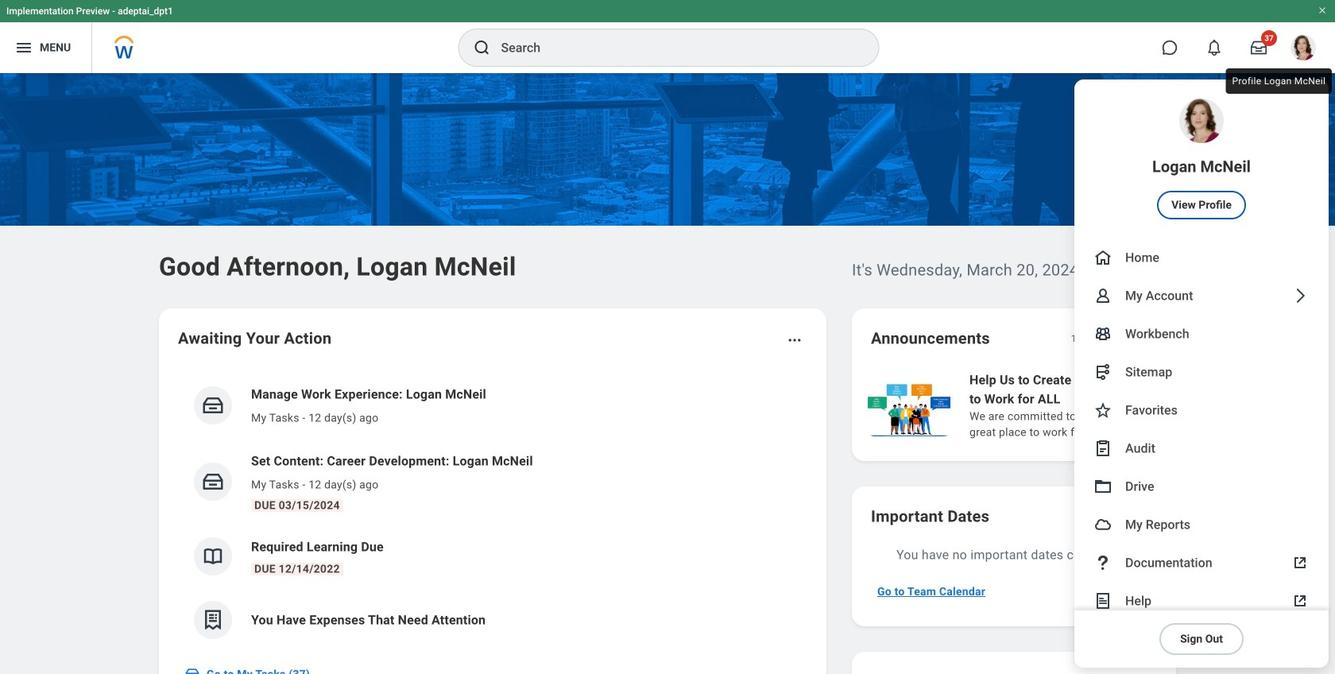 Task type: vqa. For each thing, say whether or not it's contained in the screenshot.
MENU ITEM
yes



Task type: locate. For each thing, give the bounding box(es) containing it.
home image
[[1094, 248, 1113, 267]]

3 menu item from the top
[[1075, 277, 1329, 315]]

justify image
[[14, 38, 33, 57]]

10 menu item from the top
[[1075, 544, 1329, 582]]

paste image
[[1094, 439, 1113, 458]]

logan mcneil image
[[1291, 35, 1317, 60]]

inbox image
[[201, 394, 225, 417], [184, 666, 200, 674]]

menu item
[[1075, 80, 1329, 239], [1075, 239, 1329, 277], [1075, 277, 1329, 315], [1075, 315, 1329, 353], [1075, 353, 1329, 391], [1075, 391, 1329, 429], [1075, 429, 1329, 468], [1075, 468, 1329, 506], [1075, 506, 1329, 544], [1075, 544, 1329, 582], [1075, 582, 1329, 620]]

folder open image
[[1094, 477, 1113, 496]]

document image
[[1094, 592, 1113, 611]]

main content
[[0, 73, 1336, 674]]

star image
[[1094, 401, 1113, 420]]

ext link image for document image at the right of page
[[1291, 592, 1310, 611]]

1 vertical spatial ext link image
[[1291, 592, 1310, 611]]

list
[[865, 369, 1336, 442], [178, 372, 808, 652]]

menu
[[1075, 80, 1329, 668]]

banner
[[0, 0, 1336, 668]]

6 menu item from the top
[[1075, 391, 1329, 429]]

5 menu item from the top
[[1075, 353, 1329, 391]]

ext link image
[[1291, 553, 1310, 572], [1291, 592, 1310, 611]]

search image
[[473, 38, 492, 57]]

0 horizontal spatial inbox image
[[184, 666, 200, 674]]

0 vertical spatial inbox image
[[201, 394, 225, 417]]

ext link image for the question 'image'
[[1291, 553, 1310, 572]]

tooltip
[[1223, 65, 1336, 97]]

0 vertical spatial ext link image
[[1291, 553, 1310, 572]]

inbox image
[[201, 470, 225, 494]]

2 menu item from the top
[[1075, 239, 1329, 277]]

2 ext link image from the top
[[1291, 592, 1310, 611]]

close environment banner image
[[1318, 6, 1328, 15]]

status
[[1072, 332, 1097, 345]]

1 horizontal spatial inbox image
[[201, 394, 225, 417]]

chevron right small image
[[1137, 331, 1153, 347]]

1 ext link image from the top
[[1291, 553, 1310, 572]]



Task type: describe. For each thing, give the bounding box(es) containing it.
Search Workday  search field
[[501, 30, 846, 65]]

8 menu item from the top
[[1075, 468, 1329, 506]]

9 menu item from the top
[[1075, 506, 1329, 544]]

0 horizontal spatial list
[[178, 372, 808, 652]]

user image
[[1094, 286, 1113, 305]]

1 vertical spatial inbox image
[[184, 666, 200, 674]]

question image
[[1094, 553, 1113, 572]]

1 horizontal spatial list
[[865, 369, 1336, 442]]

chevron right image
[[1291, 286, 1310, 305]]

contact card matrix manager image
[[1094, 324, 1113, 343]]

notifications large image
[[1207, 40, 1223, 56]]

book open image
[[201, 545, 225, 569]]

dashboard expenses image
[[201, 608, 225, 632]]

inbox large image
[[1252, 40, 1267, 56]]

1 menu item from the top
[[1075, 80, 1329, 239]]

chevron left small image
[[1108, 331, 1124, 347]]

4 menu item from the top
[[1075, 315, 1329, 353]]

related actions image
[[787, 332, 803, 348]]

11 menu item from the top
[[1075, 582, 1329, 620]]

avatar image
[[1094, 515, 1113, 534]]

endpoints image
[[1094, 363, 1113, 382]]

7 menu item from the top
[[1075, 429, 1329, 468]]



